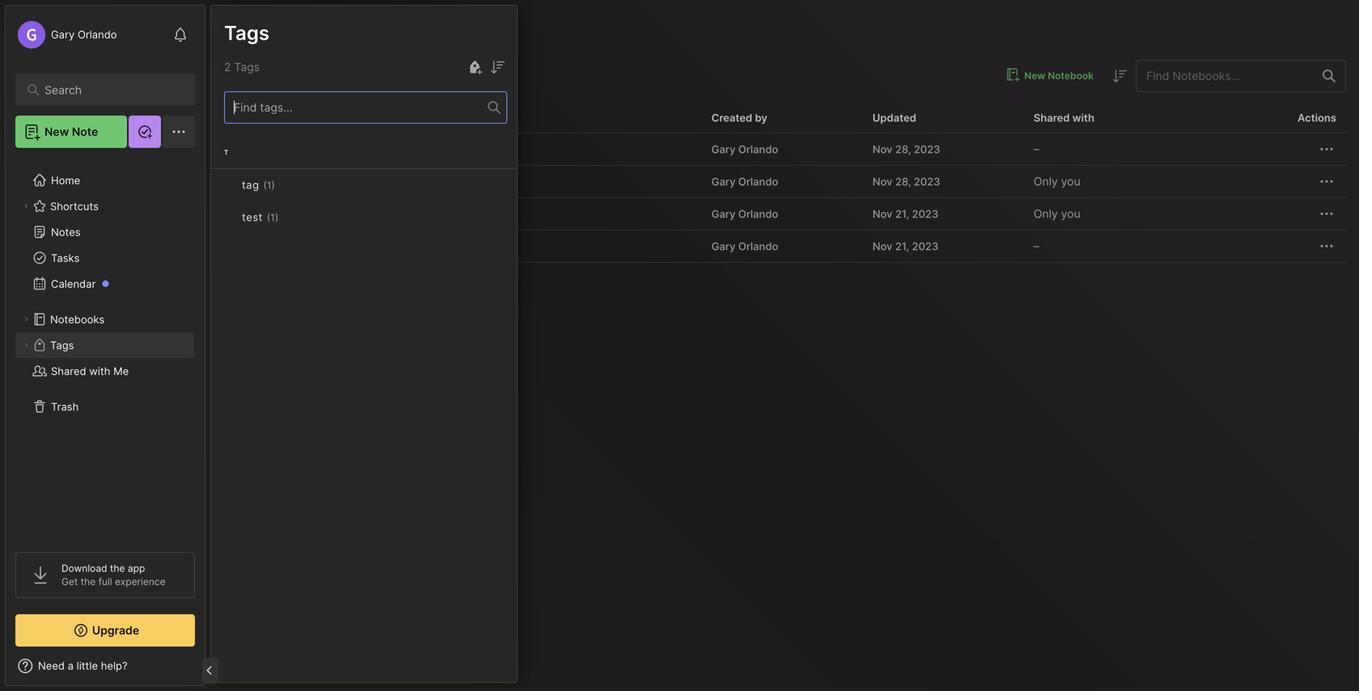 Task type: locate. For each thing, give the bounding box(es) containing it.
nov inside hello 'row'
[[873, 175, 893, 188]]

1 right 'test'
[[271, 212, 275, 224]]

) for test
[[275, 212, 279, 224]]

gary inside hello 'row'
[[712, 175, 736, 188]]

) right 'test'
[[275, 212, 279, 224]]

28, inside first notebook row
[[896, 143, 911, 156]]

new
[[1025, 70, 1046, 82], [45, 125, 69, 139]]

28, inside hello 'row'
[[896, 175, 911, 188]]

tree containing home
[[6, 158, 205, 538]]

new inside main 'element'
[[45, 125, 69, 139]]

orlando inside first notebook row
[[739, 143, 779, 156]]

gary inside first notebook row
[[712, 143, 736, 156]]

gary orlando inside the account field
[[51, 28, 117, 41]]

2023
[[914, 143, 941, 156], [914, 175, 941, 188], [912, 208, 939, 220], [912, 240, 939, 253]]

notes link
[[15, 219, 194, 245]]

little
[[77, 660, 98, 673]]

–
[[1034, 142, 1040, 156], [1034, 240, 1040, 253]]

4 nov from the top
[[873, 240, 893, 253]]

2 nov from the top
[[873, 175, 893, 188]]

gary orlando for test row
[[712, 240, 779, 253]]

0 vertical spatial –
[[1034, 142, 1040, 156]]

orlando down untitled row
[[739, 240, 779, 253]]

gary
[[51, 28, 75, 41], [712, 143, 736, 156], [712, 175, 736, 188], [712, 208, 736, 220], [712, 240, 736, 253]]

( for test
[[267, 212, 271, 224]]

shortcuts button
[[15, 193, 194, 219]]

shared with me link
[[15, 359, 194, 384]]

2023 inside hello 'row'
[[914, 175, 941, 188]]

orlando
[[78, 28, 117, 41], [739, 143, 779, 156], [739, 175, 779, 188], [739, 208, 779, 220], [739, 240, 779, 253]]

created
[[712, 112, 753, 124]]

tag
[[242, 179, 259, 191]]

0 vertical spatial the
[[110, 563, 125, 575]]

0 horizontal spatial the
[[81, 577, 96, 588]]

orlando up search text box
[[78, 28, 117, 41]]

2 only you from the top
[[1034, 207, 1081, 221]]

help?
[[101, 660, 128, 673]]

notebooks
[[223, 20, 326, 44], [50, 313, 105, 326]]

orlando inside untitled row
[[739, 208, 779, 220]]

notebooks element
[[210, 0, 1360, 692]]

2 – from the top
[[1034, 240, 1040, 253]]

notebooks
[[233, 69, 290, 83]]

create new tag image
[[465, 58, 485, 77]]

the down the download
[[81, 577, 96, 588]]

)
[[272, 180, 275, 191], [275, 212, 279, 224]]

tags
[[224, 21, 270, 45], [234, 60, 260, 74], [50, 339, 74, 352]]

nov
[[873, 143, 893, 156], [873, 175, 893, 188], [873, 208, 893, 220], [873, 240, 893, 253]]

) right tag
[[272, 180, 275, 191]]

gary orlando
[[51, 28, 117, 41], [712, 143, 779, 156], [712, 175, 779, 188], [712, 208, 779, 220], [712, 240, 779, 253]]

None search field
[[45, 80, 174, 100]]

2 tags
[[224, 60, 260, 74]]

get
[[62, 577, 78, 588]]

0 horizontal spatial new
[[45, 125, 69, 139]]

only you inside untitled row
[[1034, 207, 1081, 221]]

expand tags image
[[21, 341, 31, 350]]

0 vertical spatial only
[[1034, 175, 1058, 189]]

nov for first notebook row
[[873, 143, 893, 156]]

( right 'test'
[[267, 212, 271, 224]]

gary orlando down hello 'row'
[[712, 208, 779, 220]]

2023 for hello 'row'
[[914, 175, 941, 188]]

by
[[755, 112, 768, 124]]

1
[[267, 180, 272, 191], [271, 212, 275, 224]]

Sort field
[[488, 57, 507, 77]]

28,
[[896, 143, 911, 156], [896, 175, 911, 188]]

notebooks inside main 'element'
[[50, 313, 105, 326]]

1 vertical spatial new
[[45, 125, 69, 139]]

) inside "tag ( 1 )"
[[272, 180, 275, 191]]

0 vertical spatial )
[[272, 180, 275, 191]]

new for new notebook
[[1025, 70, 1046, 82]]

1 nov 21, 2023 from the top
[[873, 208, 939, 220]]

tree inside main 'element'
[[6, 158, 205, 538]]

nov inside first notebook row
[[873, 143, 893, 156]]

2023 inside untitled row
[[912, 208, 939, 220]]

1 28, from the top
[[896, 143, 911, 156]]

Search text field
[[45, 83, 174, 98]]

nov inside test row
[[873, 240, 893, 253]]

0 vertical spatial 21,
[[896, 208, 910, 220]]

nov 28, 2023 for –
[[873, 143, 941, 156]]

( for tag
[[263, 180, 267, 191]]

0 vertical spatial nov 28, 2023
[[873, 143, 941, 156]]

1 21, from the top
[[896, 208, 910, 220]]

row group
[[223, 134, 1347, 263], [211, 137, 517, 257]]

21, inside test row
[[896, 240, 910, 253]]

3 nov from the top
[[873, 208, 893, 220]]

2 only from the top
[[1034, 207, 1058, 221]]

1 you from the top
[[1062, 175, 1081, 189]]

title
[[233, 112, 256, 124]]

0 vertical spatial (
[[263, 180, 267, 191]]

gary orlando inside untitled row
[[712, 208, 779, 220]]

2 inside notebooks element
[[223, 69, 230, 83]]

nov for hello 'row'
[[873, 175, 893, 188]]

gary orlando down untitled row
[[712, 240, 779, 253]]

gary orlando inside test row
[[712, 240, 779, 253]]

with
[[89, 365, 110, 378]]

nov 28, 2023 inside hello 'row'
[[873, 175, 941, 188]]

note
[[72, 125, 98, 139]]

only
[[1034, 175, 1058, 189], [1034, 207, 1058, 221]]

1 vertical spatial (
[[267, 212, 271, 224]]

1 nov from the top
[[873, 143, 893, 156]]

2023 inside test row
[[912, 240, 939, 253]]

1 vertical spatial you
[[1062, 207, 1081, 221]]

shared with
[[1034, 112, 1095, 124]]

1 vertical spatial 21,
[[896, 240, 910, 253]]

– inside test row
[[1034, 240, 1040, 253]]

) inside 'test ( 1 )'
[[275, 212, 279, 224]]

row group containing tag
[[211, 137, 517, 257]]

0 horizontal spatial notebooks
[[50, 313, 105, 326]]

full
[[98, 577, 112, 588]]

( inside "tag ( 1 )"
[[263, 180, 267, 191]]

2023 inside first notebook row
[[914, 143, 941, 156]]

orlando inside test row
[[739, 240, 779, 253]]

only inside untitled row
[[1034, 207, 1058, 221]]

1 inside 'test ( 1 )'
[[271, 212, 275, 224]]

you for nov 21, 2023
[[1062, 207, 1081, 221]]

nov 21, 2023
[[873, 208, 939, 220], [873, 240, 939, 253]]

orlando for test row
[[739, 240, 779, 253]]

created by button
[[702, 104, 863, 133]]

updated button
[[863, 104, 1024, 133]]

the
[[110, 563, 125, 575], [81, 577, 96, 588]]

1 right tag
[[267, 180, 272, 191]]

test ( 1 )
[[242, 211, 279, 224]]

– inside first notebook row
[[1034, 142, 1040, 156]]

gary orlando inside first notebook row
[[712, 143, 779, 156]]

nov 21, 2023 inside untitled row
[[873, 208, 939, 220]]

0 vertical spatial notebooks
[[223, 20, 326, 44]]

nov 28, 2023 inside first notebook row
[[873, 143, 941, 156]]

1 for test
[[271, 212, 275, 224]]

nov for test row
[[873, 240, 893, 253]]

notebooks down calendar
[[50, 313, 105, 326]]

2023 for first notebook row
[[914, 143, 941, 156]]

tag ( 1 )
[[242, 179, 275, 191]]

gary inside untitled row
[[712, 208, 736, 220]]

2 28, from the top
[[896, 175, 911, 188]]

1 vertical spatial nov 21, 2023
[[873, 240, 939, 253]]

2 nov 28, 2023 from the top
[[873, 175, 941, 188]]

home link
[[15, 168, 195, 193]]

WHAT'S NEW field
[[6, 654, 205, 680]]

2 you from the top
[[1062, 207, 1081, 221]]

1 horizontal spatial notebooks
[[223, 20, 326, 44]]

2 for 2 notebooks
[[223, 69, 230, 83]]

(
[[263, 180, 267, 191], [267, 212, 271, 224]]

1 only you from the top
[[1034, 175, 1081, 189]]

21, for –
[[896, 240, 910, 253]]

nov 21, 2023 inside test row
[[873, 240, 939, 253]]

1 horizontal spatial new
[[1025, 70, 1046, 82]]

gary orlando for first notebook row
[[712, 143, 779, 156]]

1 vertical spatial notebooks
[[50, 313, 105, 326]]

need a little help?
[[38, 660, 128, 673]]

home
[[51, 174, 80, 187]]

1 only from the top
[[1034, 175, 1058, 189]]

download the app get the full experience
[[62, 563, 166, 588]]

tags button
[[15, 333, 194, 359]]

new inside button
[[1025, 70, 1046, 82]]

orlando down first notebook row
[[739, 175, 779, 188]]

notebooks link
[[15, 307, 194, 333]]

– for nov 28, 2023
[[1034, 142, 1040, 156]]

) for tag
[[272, 180, 275, 191]]

2
[[224, 60, 231, 74], [223, 69, 230, 83]]

( right tag
[[263, 180, 267, 191]]

1 vertical spatial )
[[275, 212, 279, 224]]

1 vertical spatial 28,
[[896, 175, 911, 188]]

0 vertical spatial 28,
[[896, 143, 911, 156]]

1 vertical spatial 1
[[271, 212, 275, 224]]

orlando down hello 'row'
[[739, 208, 779, 220]]

0 vertical spatial new
[[1025, 70, 1046, 82]]

1 – from the top
[[1034, 142, 1040, 156]]

1 inside "tag ( 1 )"
[[267, 180, 272, 191]]

only you inside hello 'row'
[[1034, 175, 1081, 189]]

hello row
[[223, 166, 1347, 198]]

2 vertical spatial tags
[[50, 339, 74, 352]]

nov inside untitled row
[[873, 208, 893, 220]]

1 vertical spatial only
[[1034, 207, 1058, 221]]

untitled
[[270, 208, 310, 220]]

tree
[[6, 158, 205, 538]]

the up full
[[110, 563, 125, 575]]

nov 21, 2023 for –
[[873, 240, 939, 253]]

new notebook
[[1025, 70, 1094, 82]]

with
[[1073, 112, 1095, 124]]

only for nov 21, 2023
[[1034, 207, 1058, 221]]

orlando for first notebook row
[[739, 143, 779, 156]]

only you for nov 28, 2023
[[1034, 175, 1081, 189]]

test
[[242, 211, 263, 224]]

row group inside notebooks element
[[223, 134, 1347, 263]]

1 vertical spatial nov 28, 2023
[[873, 175, 941, 188]]

Account field
[[15, 19, 117, 51]]

nov 28, 2023
[[873, 143, 941, 156], [873, 175, 941, 188]]

orlando down by on the top of page
[[739, 143, 779, 156]]

new left notebook
[[1025, 70, 1046, 82]]

orlando inside the account field
[[78, 28, 117, 41]]

gary orlando inside hello 'row'
[[712, 175, 779, 188]]

you
[[1062, 175, 1081, 189], [1062, 207, 1081, 221]]

notebooks up 'notebooks'
[[223, 20, 326, 44]]

0 vertical spatial nov 21, 2023
[[873, 208, 939, 220]]

21, inside untitled row
[[896, 208, 910, 220]]

0 vertical spatial you
[[1062, 175, 1081, 189]]

1 vertical spatial –
[[1034, 240, 1040, 253]]

gary orlando down created by
[[712, 143, 779, 156]]

1 nov 28, 2023 from the top
[[873, 143, 941, 156]]

( inside 'test ( 1 )'
[[267, 212, 271, 224]]

tags up shared
[[50, 339, 74, 352]]

new left note
[[45, 125, 69, 139]]

2 21, from the top
[[896, 240, 910, 253]]

gary orlando up search text box
[[51, 28, 117, 41]]

1 vertical spatial only you
[[1034, 207, 1081, 221]]

0 vertical spatial only you
[[1034, 175, 1081, 189]]

orlando inside hello 'row'
[[739, 175, 779, 188]]

21,
[[896, 208, 910, 220], [896, 240, 910, 253]]

tags up title
[[234, 60, 260, 74]]

row group containing –
[[223, 134, 1347, 263]]

gary orlando for untitled row
[[712, 208, 779, 220]]

shared with button
[[1024, 104, 1186, 133]]

0 vertical spatial 1
[[267, 180, 272, 191]]

gary inside test row
[[712, 240, 736, 253]]

shared with me
[[51, 365, 129, 378]]

2023 for untitled row
[[912, 208, 939, 220]]

created by
[[712, 112, 768, 124]]

gary orlando down first notebook row
[[712, 175, 779, 188]]

you inside hello 'row'
[[1062, 175, 1081, 189]]

only you
[[1034, 175, 1081, 189], [1034, 207, 1081, 221]]

tags up 2 tags
[[224, 21, 270, 45]]

2 nov 21, 2023 from the top
[[873, 240, 939, 253]]

only inside hello 'row'
[[1034, 175, 1058, 189]]

you inside untitled row
[[1062, 207, 1081, 221]]



Task type: describe. For each thing, give the bounding box(es) containing it.
– for nov 21, 2023
[[1034, 240, 1040, 253]]

nov for untitled row
[[873, 208, 893, 220]]

new note
[[45, 125, 98, 139]]

tags inside button
[[50, 339, 74, 352]]

Find Notebooks… text field
[[1137, 63, 1314, 89]]

gary inside the account field
[[51, 28, 75, 41]]

click to collapse image
[[204, 662, 216, 681]]

title button
[[223, 104, 702, 133]]

untitled row
[[223, 198, 1347, 231]]

Find tags… text field
[[225, 97, 488, 119]]

sort options image
[[488, 58, 507, 77]]

upgrade
[[92, 624, 139, 638]]

only you for nov 21, 2023
[[1034, 207, 1081, 221]]

new for new note
[[45, 125, 69, 139]]

2 notebooks
[[223, 69, 290, 83]]

21, for only you
[[896, 208, 910, 220]]

hello
[[270, 175, 296, 188]]

orlando for untitled row
[[739, 208, 779, 220]]

notebook
[[1048, 70, 1094, 82]]

hello button
[[250, 174, 296, 190]]

shared
[[1034, 112, 1070, 124]]

actions button
[[1186, 104, 1347, 133]]

tasks button
[[15, 245, 194, 271]]

download
[[62, 563, 107, 575]]

28, for only you
[[896, 175, 911, 188]]

gary for untitled row
[[712, 208, 736, 220]]

nov 28, 2023 for only you
[[873, 175, 941, 188]]

1 vertical spatial tags
[[234, 60, 260, 74]]

main element
[[0, 0, 210, 692]]

expand notebooks image
[[21, 315, 31, 325]]

me
[[113, 365, 129, 378]]

experience
[[115, 577, 166, 588]]

upgrade button
[[15, 615, 195, 647]]

1 vertical spatial the
[[81, 577, 96, 588]]

calendar button
[[15, 271, 194, 297]]

none search field inside main 'element'
[[45, 80, 174, 100]]

a
[[68, 660, 74, 673]]

2023 for test row
[[912, 240, 939, 253]]

app
[[128, 563, 145, 575]]

shared
[[51, 365, 86, 378]]

t
[[224, 149, 228, 157]]

gary for test row
[[712, 240, 736, 253]]

trash
[[51, 401, 79, 413]]

1 for tag
[[267, 180, 272, 191]]

you for nov 28, 2023
[[1062, 175, 1081, 189]]

updated
[[873, 112, 917, 124]]

actions
[[1298, 112, 1337, 124]]

gary for hello 'row'
[[712, 175, 736, 188]]

28, for –
[[896, 143, 911, 156]]

2 for 2 tags
[[224, 60, 231, 74]]

gary for first notebook row
[[712, 143, 736, 156]]

first notebook row
[[223, 134, 1347, 166]]

1 horizontal spatial the
[[110, 563, 125, 575]]

only for nov 28, 2023
[[1034, 175, 1058, 189]]

trash link
[[15, 394, 194, 420]]

gary orlando for hello 'row'
[[712, 175, 779, 188]]

new notebook button
[[1005, 66, 1094, 86]]

test row
[[223, 231, 1347, 263]]

orlando for hello 'row'
[[739, 175, 779, 188]]

calendar
[[51, 278, 96, 290]]

untitled button
[[250, 206, 310, 222]]

need
[[38, 660, 65, 673]]

notes
[[51, 226, 81, 239]]

nov 21, 2023 for only you
[[873, 208, 939, 220]]

shortcuts
[[50, 200, 99, 213]]

tasks
[[51, 252, 80, 264]]

0 vertical spatial tags
[[224, 21, 270, 45]]



Task type: vqa. For each thing, say whether or not it's contained in the screenshot.
the Tags in button
yes



